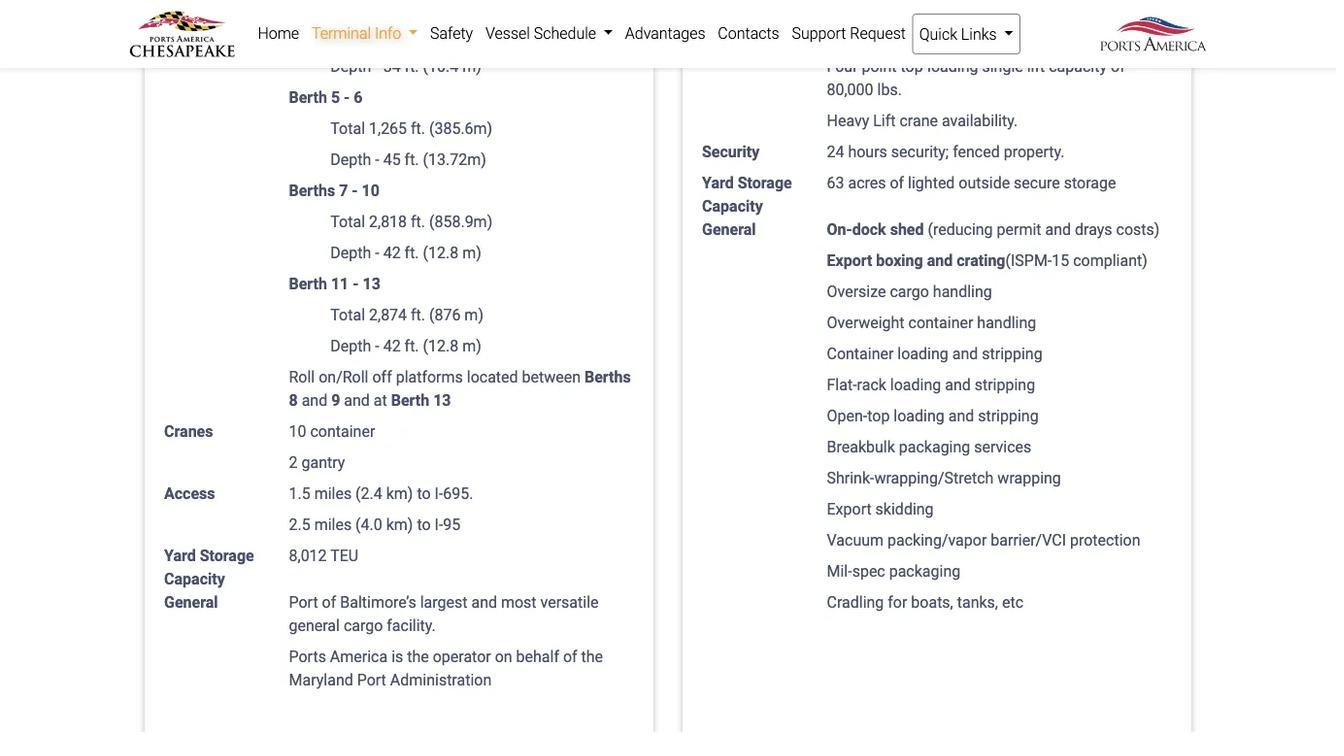 Task type: vqa. For each thing, say whether or not it's contained in the screenshot.
Four point top-loading single lift capacity of 80,000 lbs. at top
yes



Task type: locate. For each thing, give the bounding box(es) containing it.
terminal
[[312, 24, 371, 42]]

capacity down security
[[702, 197, 763, 216]]

loading inside four point top-loading single lift capacity of 80,000 lbs.
[[927, 57, 978, 76]]

support request link
[[786, 14, 912, 52]]

loading down single-
[[927, 57, 978, 76]]

0 vertical spatial i-
[[435, 485, 443, 503]]

5
[[331, 88, 340, 107]]

cargo
[[890, 283, 929, 301], [344, 617, 383, 635]]

berth right at
[[391, 391, 429, 410]]

capacity
[[987, 26, 1045, 45], [1049, 57, 1107, 76]]

1 horizontal spatial 10
[[362, 182, 380, 200]]

1 vertical spatial cargo
[[344, 617, 383, 635]]

handling for overweight container handling
[[977, 314, 1036, 332]]

1 horizontal spatial port
[[357, 671, 386, 689]]

export
[[827, 251, 872, 270], [827, 500, 872, 519]]

1 to from the top
[[417, 485, 431, 503]]

0 horizontal spatial cargo
[[344, 617, 383, 635]]

km) right (2.4
[[386, 485, 413, 503]]

0 vertical spatial 42
[[383, 244, 401, 262]]

- left the 45
[[375, 150, 379, 169]]

2 depth - 42 ft. (12.8 m) from the top
[[330, 337, 481, 355]]

1 horizontal spatial capacity
[[1049, 57, 1107, 76]]

1 vertical spatial depth - 42 ft. (12.8 m)
[[330, 337, 481, 355]]

2 export from the top
[[827, 500, 872, 519]]

80,000
[[827, 81, 873, 99]]

four
[[827, 57, 858, 76]]

to left the '95'
[[417, 516, 431, 534]]

0 vertical spatial handling
[[933, 283, 992, 301]]

0 horizontal spatial lift
[[965, 26, 983, 45]]

1 vertical spatial lbs.
[[877, 81, 902, 99]]

packaging up wrapping/stretch
[[899, 438, 970, 456]]

m) right (10.4
[[462, 57, 481, 76]]

1 vertical spatial berths
[[585, 368, 631, 386]]

1 vertical spatial port
[[357, 671, 386, 689]]

1 vertical spatial berth
[[289, 275, 327, 293]]

total left the "2,535"
[[330, 26, 365, 45]]

the right is at the bottom of the page
[[407, 648, 429, 666]]

10 right "7"
[[362, 182, 380, 200]]

total down "7"
[[330, 213, 365, 231]]

0 vertical spatial to
[[417, 485, 431, 503]]

loading up open-top loading and stripping
[[890, 376, 941, 394]]

cradling
[[827, 593, 884, 612]]

located
[[467, 368, 518, 386]]

1 horizontal spatial storage
[[738, 174, 792, 192]]

total down 11
[[330, 306, 365, 324]]

0 vertical spatial capacity
[[987, 26, 1045, 45]]

- up off
[[375, 337, 379, 355]]

berths inside berths 8
[[585, 368, 631, 386]]

breakbulk packaging services
[[827, 438, 1031, 456]]

km) right (4.0
[[386, 516, 413, 534]]

- left 6
[[344, 88, 350, 107]]

1 horizontal spatial berths
[[585, 368, 631, 386]]

costs)
[[1116, 220, 1160, 239]]

miles up the '8,012 teu'
[[314, 516, 352, 534]]

handling down export boxing and crating (ispm-15 compliant)
[[977, 314, 1036, 332]]

berths 7 - 10
[[289, 182, 380, 200]]

2 to from the top
[[417, 516, 431, 534]]

crating
[[957, 251, 1005, 270]]

i- up the '95'
[[435, 485, 443, 503]]

(12.8 down (858.9m)
[[423, 244, 458, 262]]

export skidding
[[827, 500, 934, 519]]

0 horizontal spatial lbs.
[[877, 81, 902, 99]]

2 km) from the top
[[386, 516, 413, 534]]

1 (12.8 from the top
[[423, 244, 458, 262]]

and down (reducing
[[927, 251, 953, 270]]

port inside port of baltimore's largest and most versatile general cargo facility.
[[289, 593, 318, 612]]

packaging up cradling for boats, tanks, etc
[[889, 562, 961, 581]]

0 horizontal spatial storage
[[200, 547, 254, 565]]

the right "behalf"
[[581, 648, 603, 666]]

i-
[[435, 485, 443, 503], [435, 516, 443, 534]]

container up container loading and stripping
[[908, 314, 973, 332]]

0 vertical spatial depth - 42 ft. (12.8 m)
[[330, 244, 481, 262]]

(2.4
[[356, 485, 382, 503]]

1 horizontal spatial yard storage capacity
[[702, 174, 792, 216]]

4 total from the top
[[330, 306, 365, 324]]

export down shrink-
[[827, 500, 872, 519]]

security;
[[891, 143, 949, 161]]

0 vertical spatial yard storage capacity
[[702, 174, 792, 216]]

1 vertical spatial 10
[[289, 422, 306, 441]]

to
[[417, 485, 431, 503], [417, 516, 431, 534]]

1 horizontal spatial lift
[[1027, 57, 1045, 76]]

container
[[908, 314, 973, 332], [310, 422, 375, 441]]

berth left 11
[[289, 275, 327, 293]]

0 vertical spatial lbs.
[[1118, 26, 1142, 45]]

support
[[792, 24, 846, 42]]

request
[[850, 24, 906, 42]]

mil-spec packaging
[[827, 562, 961, 581]]

yard down access
[[164, 547, 196, 565]]

1 vertical spatial miles
[[314, 516, 352, 534]]

capacity down 52,000 at the top right of page
[[1049, 57, 1107, 76]]

handling down crating
[[933, 283, 992, 301]]

1 km) from the top
[[386, 485, 413, 503]]

capacity up single
[[987, 26, 1045, 45]]

of inside port of baltimore's largest and most versatile general cargo facility.
[[322, 593, 336, 612]]

1 horizontal spatial general
[[702, 220, 756, 239]]

13 down roll on/roll off platforms located between
[[433, 391, 451, 410]]

1 vertical spatial (12.8
[[423, 337, 458, 355]]

secure
[[1014, 174, 1060, 192]]

1 vertical spatial km)
[[386, 516, 413, 534]]

miles down gantry
[[314, 485, 352, 503]]

breakbulk
[[827, 438, 895, 456]]

capacity down access
[[164, 570, 225, 588]]

of
[[1049, 26, 1063, 45], [1111, 57, 1125, 76], [890, 174, 904, 192], [322, 593, 336, 612], [563, 648, 577, 666]]

1 total from the top
[[330, 26, 365, 45]]

km)
[[386, 485, 413, 503], [386, 516, 413, 534]]

capacity inside four point top-loading single lift capacity of 80,000 lbs.
[[1049, 57, 1107, 76]]

yard down security
[[702, 174, 734, 192]]

container down 9
[[310, 422, 375, 441]]

695.
[[443, 485, 473, 503]]

3 total from the top
[[330, 213, 365, 231]]

1 vertical spatial to
[[417, 516, 431, 534]]

berth for berth 5 - 6
[[289, 88, 327, 107]]

34
[[383, 57, 401, 76]]

general
[[289, 617, 340, 635]]

and left most in the bottom left of the page
[[471, 593, 497, 612]]

loading up breakbulk packaging services at bottom
[[894, 407, 945, 425]]

0 horizontal spatial berths
[[289, 182, 335, 200]]

1 vertical spatial capacity
[[1049, 57, 1107, 76]]

0 horizontal spatial capacity
[[987, 26, 1045, 45]]

1 horizontal spatial the
[[581, 648, 603, 666]]

shed
[[890, 220, 924, 239]]

ft. right 34
[[405, 57, 419, 76]]

depth
[[330, 57, 371, 76], [330, 150, 371, 169], [330, 244, 371, 262], [330, 337, 371, 355]]

0 horizontal spatial 13
[[363, 275, 380, 293]]

and
[[1045, 220, 1071, 239], [927, 251, 953, 270], [952, 345, 978, 363], [945, 376, 971, 394], [302, 391, 327, 410], [344, 391, 370, 410], [948, 407, 974, 425], [471, 593, 497, 612]]

berths left "7"
[[289, 182, 335, 200]]

2 vertical spatial stripping
[[978, 407, 1039, 425]]

maryland
[[289, 671, 353, 689]]

13 right 11
[[363, 275, 380, 293]]

(385.6m)
[[429, 119, 492, 138]]

1 vertical spatial container
[[310, 422, 375, 441]]

0 vertical spatial general
[[702, 220, 756, 239]]

is
[[391, 648, 403, 666]]

depth up 11
[[330, 244, 371, 262]]

2 (12.8 from the top
[[423, 337, 458, 355]]

42
[[383, 244, 401, 262], [383, 337, 401, 355]]

0 vertical spatial berths
[[289, 182, 335, 200]]

and down container loading and stripping
[[945, 376, 971, 394]]

0 vertical spatial lift
[[965, 26, 983, 45]]

berth left 5
[[289, 88, 327, 107]]

export for export boxing and crating (ispm-15 compliant)
[[827, 251, 872, 270]]

oversize cargo handling
[[827, 283, 992, 301]]

42 down the 2,818 on the top left of page
[[383, 244, 401, 262]]

2 miles from the top
[[314, 516, 352, 534]]

- left 34
[[375, 57, 379, 76]]

0 horizontal spatial general
[[164, 593, 218, 612]]

lbs. right 52,000 at the top right of page
[[1118, 26, 1142, 45]]

general
[[702, 220, 756, 239], [164, 593, 218, 612]]

0 vertical spatial berth
[[289, 88, 327, 107]]

1 vertical spatial stripping
[[975, 376, 1035, 394]]

lbs. down "point"
[[877, 81, 902, 99]]

depth up "7"
[[330, 150, 371, 169]]

0 vertical spatial cargo
[[890, 283, 929, 301]]

total for total 1,265 ft. (385.6m)
[[330, 119, 365, 138]]

storage down access
[[200, 547, 254, 565]]

10 container
[[289, 422, 375, 441]]

depth - 34 ft. (10.4 m)
[[330, 57, 481, 76]]

4 depth from the top
[[330, 337, 371, 355]]

1 miles from the top
[[314, 485, 352, 503]]

total down 6
[[330, 119, 365, 138]]

0 horizontal spatial the
[[407, 648, 429, 666]]

fenced
[[953, 143, 1000, 161]]

63
[[827, 174, 844, 192]]

i- down 695.
[[435, 516, 443, 534]]

of up general
[[322, 593, 336, 612]]

port of baltimore's largest and most versatile general cargo facility.
[[289, 593, 599, 635]]

storage down security
[[738, 174, 792, 192]]

0 horizontal spatial yard storage capacity
[[164, 547, 254, 588]]

of left 52,000 at the top right of page
[[1049, 26, 1063, 45]]

1 horizontal spatial yard
[[702, 174, 734, 192]]

lift
[[873, 112, 896, 130]]

depth - 42 ft. (12.8 m) down total 2,818 ft. (858.9m)
[[330, 244, 481, 262]]

0 vertical spatial storage
[[738, 174, 792, 192]]

0 vertical spatial capacity
[[702, 197, 763, 216]]

ports
[[289, 648, 326, 666]]

95
[[443, 516, 461, 534]]

single
[[982, 57, 1023, 76]]

quick links link
[[912, 14, 1021, 54]]

cargo down 'baltimore's'
[[344, 617, 383, 635]]

1 vertical spatial packaging
[[889, 562, 961, 581]]

1 vertical spatial general
[[164, 593, 218, 612]]

export up oversize
[[827, 251, 872, 270]]

cargo down boxing
[[890, 283, 929, 301]]

port up general
[[289, 593, 318, 612]]

0 vertical spatial (12.8
[[423, 244, 458, 262]]

0 vertical spatial km)
[[386, 485, 413, 503]]

10 down 8
[[289, 422, 306, 441]]

0 horizontal spatial port
[[289, 593, 318, 612]]

1 vertical spatial export
[[827, 500, 872, 519]]

0 vertical spatial container
[[908, 314, 973, 332]]

1 i- from the top
[[435, 485, 443, 503]]

2,818
[[369, 213, 407, 231]]

1 vertical spatial 42
[[383, 337, 401, 355]]

2 total from the top
[[330, 119, 365, 138]]

overweight container handling
[[827, 314, 1036, 332]]

0 horizontal spatial container
[[310, 422, 375, 441]]

quick links
[[919, 25, 1001, 43]]

stripping for flat-rack loading and stripping
[[975, 376, 1035, 394]]

1 horizontal spatial 13
[[433, 391, 451, 410]]

1 vertical spatial handling
[[977, 314, 1036, 332]]

miles for 2.5
[[314, 516, 352, 534]]

m) up located
[[462, 337, 481, 355]]

ft. right the "2,535"
[[411, 26, 425, 45]]

0 vertical spatial export
[[827, 251, 872, 270]]

on-
[[827, 220, 852, 239]]

to for 95
[[417, 516, 431, 534]]

safety link
[[424, 14, 479, 52]]

to left 695.
[[417, 485, 431, 503]]

1 horizontal spatial container
[[908, 314, 973, 332]]

berths
[[289, 182, 335, 200], [585, 368, 631, 386]]

wrapping/stretch
[[874, 469, 994, 487]]

yard storage capacity down access
[[164, 547, 254, 588]]

(reducing
[[928, 220, 993, 239]]

0 vertical spatial port
[[289, 593, 318, 612]]

depth - 42 ft. (12.8 m) down total 2,874 ft. (876 m) at left
[[330, 337, 481, 355]]

1 export from the top
[[827, 251, 872, 270]]

total
[[330, 26, 365, 45], [330, 119, 365, 138], [330, 213, 365, 231], [330, 306, 365, 324]]

overweight
[[827, 314, 905, 332]]

of right "behalf"
[[563, 648, 577, 666]]

1 depth from the top
[[330, 57, 371, 76]]

1 vertical spatial lift
[[1027, 57, 1045, 76]]

lift inside four point top-loading single lift capacity of 80,000 lbs.
[[1027, 57, 1045, 76]]

barrier/vci
[[991, 531, 1066, 550]]

cargo inside port of baltimore's largest and most versatile general cargo facility.
[[344, 617, 383, 635]]

berth
[[289, 88, 327, 107], [289, 275, 327, 293], [391, 391, 429, 410]]

0 horizontal spatial capacity
[[164, 570, 225, 588]]

1 the from the left
[[407, 648, 429, 666]]

depth up 6
[[330, 57, 371, 76]]

teu
[[330, 547, 359, 565]]

(12.8
[[423, 244, 458, 262], [423, 337, 458, 355]]

0 horizontal spatial yard
[[164, 547, 196, 565]]

cradling for boats, tanks, etc
[[827, 593, 1023, 612]]

total for total 2,818 ft. (858.9m)
[[330, 213, 365, 231]]

42 down 2,874
[[383, 337, 401, 355]]

berth 5 - 6
[[289, 88, 363, 107]]

total for total 2,874 ft. (876 m)
[[330, 306, 365, 324]]

yard storage capacity down security
[[702, 174, 792, 216]]

(12.8 up roll on/roll off platforms located between
[[423, 337, 458, 355]]

port down america
[[357, 671, 386, 689]]

1 vertical spatial i-
[[435, 516, 443, 534]]

0 vertical spatial miles
[[314, 485, 352, 503]]

rack
[[857, 376, 886, 394]]

most
[[501, 593, 537, 612]]

handling
[[933, 283, 992, 301], [977, 314, 1036, 332]]

of down 52,000 at the top right of page
[[1111, 57, 1125, 76]]

on/roll
[[319, 368, 368, 386]]

shrink-wrapping/stretch wrapping
[[827, 469, 1061, 487]]

2 depth from the top
[[330, 150, 371, 169]]

largest
[[420, 593, 468, 612]]

berths right between
[[585, 368, 631, 386]]

depth up on/roll
[[330, 337, 371, 355]]

2 i- from the top
[[435, 516, 443, 534]]



Task type: describe. For each thing, give the bounding box(es) containing it.
america
[[330, 648, 388, 666]]

export for export skidding
[[827, 500, 872, 519]]

single-
[[920, 26, 965, 45]]

home link
[[251, 14, 305, 52]]

support request
[[792, 24, 906, 42]]

total 2,535 ft. (772.7m)
[[330, 26, 492, 45]]

ft. left (876
[[411, 306, 425, 324]]

at
[[374, 391, 387, 410]]

2.5 miles (4.0 km) to i-95
[[289, 516, 461, 534]]

and 9 and at berth 13
[[298, 391, 451, 410]]

crane
[[900, 112, 938, 130]]

vessel schedule
[[485, 24, 600, 42]]

on-dock shed (reducing permit and drays costs)
[[827, 220, 1160, 239]]

container loading and stripping
[[827, 345, 1043, 363]]

2 the from the left
[[581, 648, 603, 666]]

(10.4
[[423, 57, 458, 76]]

roll on/roll off platforms located between
[[289, 368, 585, 386]]

versatile
[[540, 593, 599, 612]]

drays
[[1075, 220, 1112, 239]]

stripping for open-top loading and stripping
[[978, 407, 1039, 425]]

to for 695.
[[417, 485, 431, 503]]

availability.
[[942, 112, 1018, 130]]

8,012 teu
[[289, 547, 359, 565]]

handling for oversize cargo handling
[[933, 283, 992, 301]]

heavy lift crane availability.
[[827, 112, 1018, 130]]

schedule
[[534, 24, 596, 42]]

top-
[[901, 57, 927, 76]]

km) for (2.4
[[386, 485, 413, 503]]

i- for 95
[[435, 516, 443, 534]]

m) down (858.9m)
[[462, 244, 481, 262]]

ft. right 1,265
[[411, 119, 425, 138]]

ft. right the 45
[[405, 150, 419, 169]]

2 vertical spatial berth
[[391, 391, 429, 410]]

on
[[495, 648, 512, 666]]

quick
[[919, 25, 957, 43]]

1 vertical spatial yard storage capacity
[[164, 547, 254, 588]]

berth for berth 11 - 13
[[289, 275, 327, 293]]

63 acres of lighted outside secure storage
[[827, 174, 1116, 192]]

property.
[[1004, 143, 1065, 161]]

berths for berths 7 - 10
[[289, 182, 335, 200]]

2
[[289, 453, 298, 472]]

8,012
[[289, 547, 327, 565]]

container for 10
[[310, 422, 375, 441]]

- down the 2,818 on the top left of page
[[375, 244, 379, 262]]

vacuum
[[827, 531, 884, 550]]

total 2,874 ft. (876 m)
[[330, 306, 484, 324]]

and right 9
[[344, 391, 370, 410]]

0 horizontal spatial 10
[[289, 422, 306, 441]]

open-top loading and stripping
[[827, 407, 1039, 425]]

shrink-
[[827, 469, 874, 487]]

mil-
[[827, 562, 852, 581]]

ports america is the operator on behalf of the maryland port administration
[[289, 648, 603, 689]]

(13.72m)
[[423, 150, 486, 169]]

access
[[164, 485, 215, 503]]

equipment
[[702, 26, 777, 45]]

km) for (4.0
[[386, 516, 413, 534]]

flat-
[[827, 376, 857, 394]]

11
[[331, 275, 349, 293]]

four point top-loading single lift capacity of 80,000 lbs.
[[827, 57, 1125, 99]]

ft. down total 2,818 ft. (858.9m)
[[405, 244, 419, 262]]

i- for 695.
[[435, 485, 443, 503]]

2.5
[[289, 516, 310, 534]]

45
[[383, 150, 401, 169]]

security
[[702, 143, 760, 161]]

total 1,265 ft. (385.6m)
[[330, 119, 492, 138]]

ft. right the 2,818 on the top left of page
[[411, 213, 425, 231]]

packing/vapor
[[888, 531, 987, 550]]

port inside ports america is the operator on behalf of the maryland port administration
[[357, 671, 386, 689]]

(ispm-
[[1005, 251, 1052, 270]]

2 42 from the top
[[383, 337, 401, 355]]

(876
[[429, 306, 461, 324]]

ft. down total 2,874 ft. (876 m) at left
[[405, 337, 419, 355]]

and right 8
[[302, 391, 327, 410]]

tanks,
[[957, 593, 998, 612]]

boats,
[[911, 593, 953, 612]]

outside
[[959, 174, 1010, 192]]

vessel schedule link
[[479, 14, 619, 52]]

8
[[289, 391, 298, 410]]

total for total 2,535 ft. (772.7m)
[[330, 26, 365, 45]]

0 vertical spatial yard
[[702, 174, 734, 192]]

for
[[888, 593, 907, 612]]

1 horizontal spatial cargo
[[890, 283, 929, 301]]

2 gantry
[[289, 453, 345, 472]]

of right the acres
[[890, 174, 904, 192]]

and inside port of baltimore's largest and most versatile general cargo facility.
[[471, 593, 497, 612]]

and down "overweight container handling"
[[952, 345, 978, 363]]

3 depth from the top
[[330, 244, 371, 262]]

1 depth - 42 ft. (12.8 m) from the top
[[330, 244, 481, 262]]

lbs. inside four point top-loading single lift capacity of 80,000 lbs.
[[877, 81, 902, 99]]

m) right (876
[[465, 306, 484, 324]]

1,265
[[369, 119, 407, 138]]

and down flat-rack loading and stripping on the bottom
[[948, 407, 974, 425]]

1 vertical spatial 13
[[433, 391, 451, 410]]

24
[[827, 143, 844, 161]]

flat-rack loading and stripping
[[827, 376, 1035, 394]]

home
[[258, 24, 299, 42]]

administration
[[390, 671, 492, 689]]

0 vertical spatial stripping
[[982, 345, 1043, 363]]

oversize
[[827, 283, 886, 301]]

1 vertical spatial yard
[[164, 547, 196, 565]]

1 vertical spatial storage
[[200, 547, 254, 565]]

0 vertical spatial packaging
[[899, 438, 970, 456]]

0 vertical spatial 10
[[362, 182, 380, 200]]

6
[[354, 88, 363, 107]]

of inside ports america is the operator on behalf of the maryland port administration
[[563, 648, 577, 666]]

miles for 1.5
[[314, 485, 352, 503]]

(772.7m)
[[429, 26, 492, 45]]

of inside four point top-loading single lift capacity of 80,000 lbs.
[[1111, 57, 1125, 76]]

0 vertical spatial 13
[[363, 275, 380, 293]]

(4.0
[[356, 516, 382, 534]]

acres
[[848, 174, 886, 192]]

boxing
[[876, 251, 923, 270]]

1 vertical spatial capacity
[[164, 570, 225, 588]]

platforms
[[396, 368, 463, 386]]

top
[[867, 407, 890, 425]]

terminal info
[[312, 24, 405, 42]]

roll
[[289, 368, 315, 386]]

loading up flat-rack loading and stripping on the bottom
[[898, 345, 948, 363]]

with
[[887, 26, 916, 45]]

1 horizontal spatial lbs.
[[1118, 26, 1142, 45]]

52,000
[[1067, 26, 1114, 45]]

berths for berths 8
[[585, 368, 631, 386]]

open-
[[827, 407, 867, 425]]

1 horizontal spatial capacity
[[702, 197, 763, 216]]

hours
[[848, 143, 887, 161]]

advantages
[[625, 24, 705, 42]]

and up 15
[[1045, 220, 1071, 239]]

point
[[862, 57, 897, 76]]

- right 11
[[353, 275, 359, 293]]

1 42 from the top
[[383, 244, 401, 262]]

depth - 45 ft. (13.72m)
[[330, 150, 486, 169]]

berths 8
[[289, 368, 631, 410]]

total 2,818 ft. (858.9m)
[[330, 213, 492, 231]]

container for overweight
[[908, 314, 973, 332]]

forklifts
[[827, 26, 883, 45]]

- right "7"
[[352, 182, 358, 200]]

advantages link
[[619, 14, 712, 52]]

vacuum packing/vapor barrier/vci protection
[[827, 531, 1140, 550]]

permit
[[997, 220, 1041, 239]]

protection
[[1070, 531, 1140, 550]]



